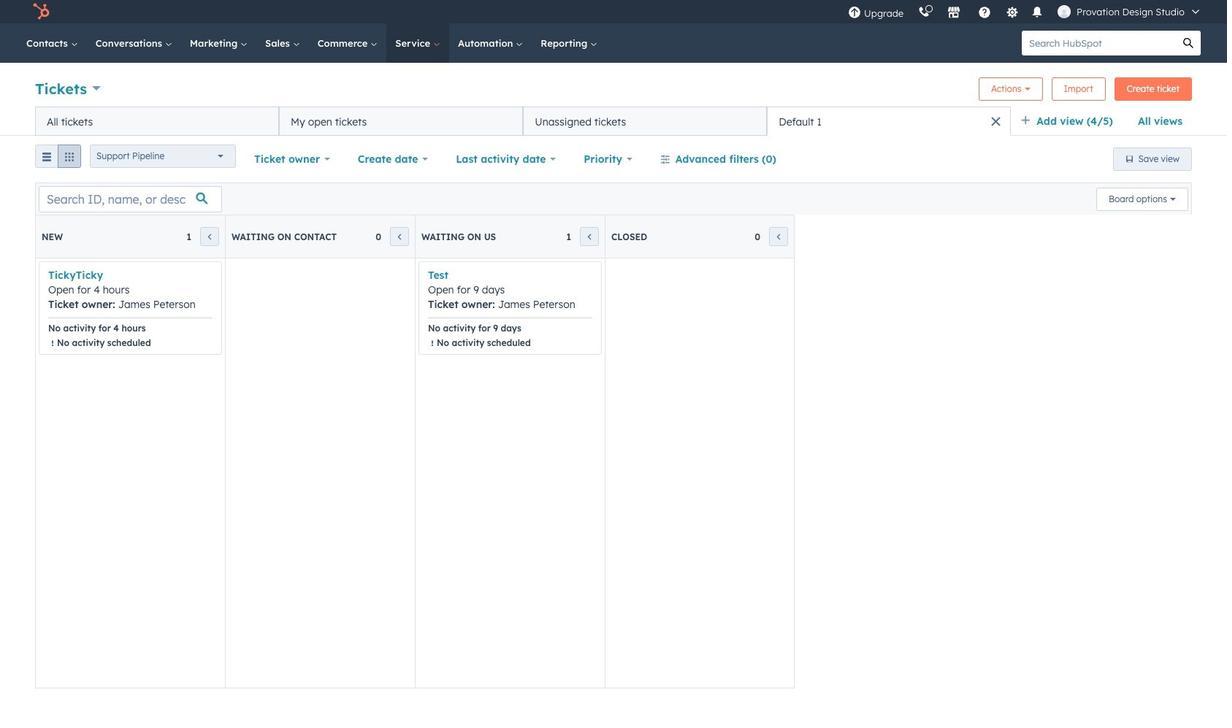 Task type: vqa. For each thing, say whether or not it's contained in the screenshot.
1st '0' from the left
no



Task type: describe. For each thing, give the bounding box(es) containing it.
james peterson image
[[1058, 5, 1071, 18]]



Task type: locate. For each thing, give the bounding box(es) containing it.
group
[[35, 145, 81, 174]]

marketplaces image
[[948, 7, 961, 20]]

menu
[[841, 0, 1210, 23]]

Search HubSpot search field
[[1022, 31, 1176, 56]]

Search ID, name, or description search field
[[39, 186, 222, 212]]

banner
[[35, 73, 1192, 107]]



